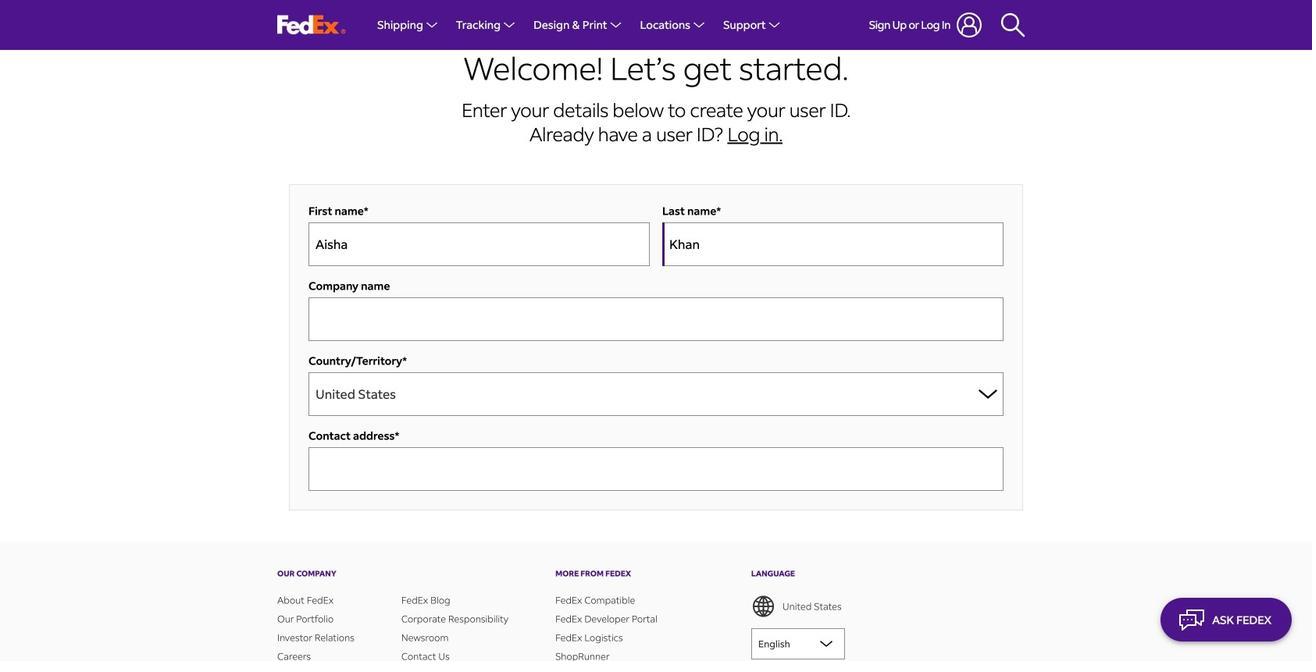Task type: vqa. For each thing, say whether or not it's contained in the screenshot.
Sign Up or Log In icon
no



Task type: locate. For each thing, give the bounding box(es) containing it.
fedex search image
[[1001, 12, 1026, 37]]

None text field
[[662, 223, 1004, 266], [309, 298, 1004, 341], [309, 447, 1004, 491], [662, 223, 1004, 266], [309, 298, 1004, 341], [309, 447, 1004, 491]]

None text field
[[309, 223, 650, 266]]

None field
[[309, 429, 1004, 491]]



